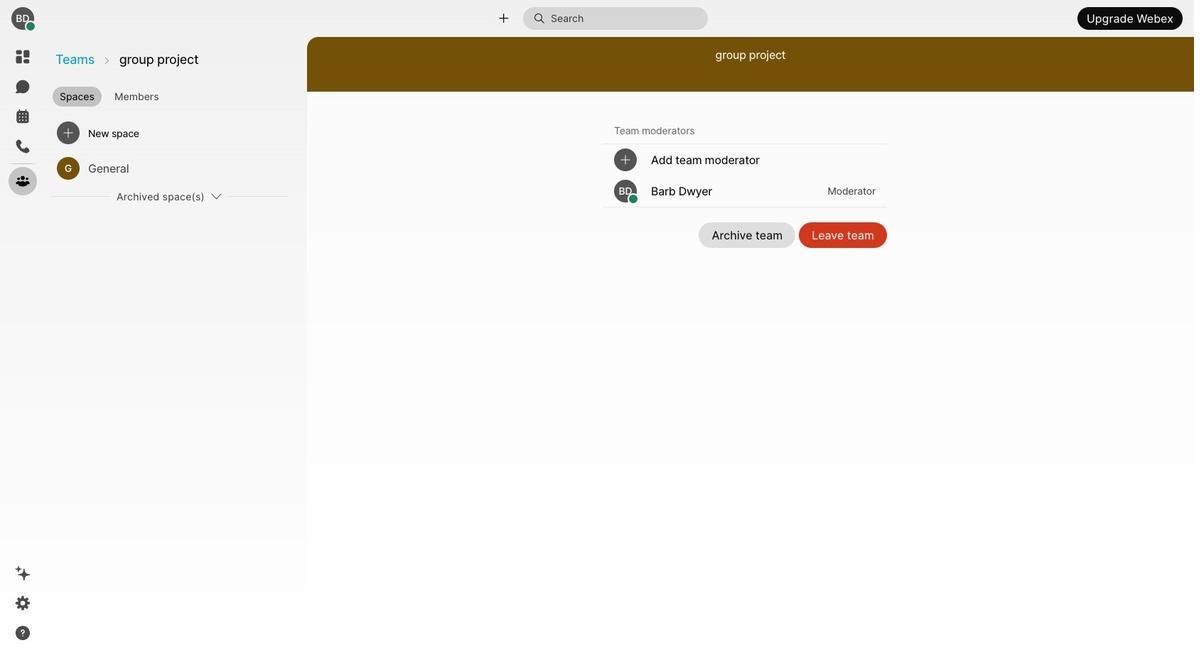 Task type: locate. For each thing, give the bounding box(es) containing it.
list item
[[51, 115, 287, 151]]

navigation
[[0, 37, 46, 661]]

arrow down_16 image
[[210, 191, 222, 202]]

tab list
[[50, 81, 306, 108]]



Task type: describe. For each thing, give the bounding box(es) containing it.
team moderators list
[[603, 144, 887, 208]]

general list item
[[51, 151, 287, 186]]

webex tab list
[[9, 43, 37, 196]]

add team moderator list item
[[603, 144, 887, 176]]

barb dwyer list item
[[603, 176, 887, 207]]



Task type: vqa. For each thing, say whether or not it's contained in the screenshot.
"group"
no



